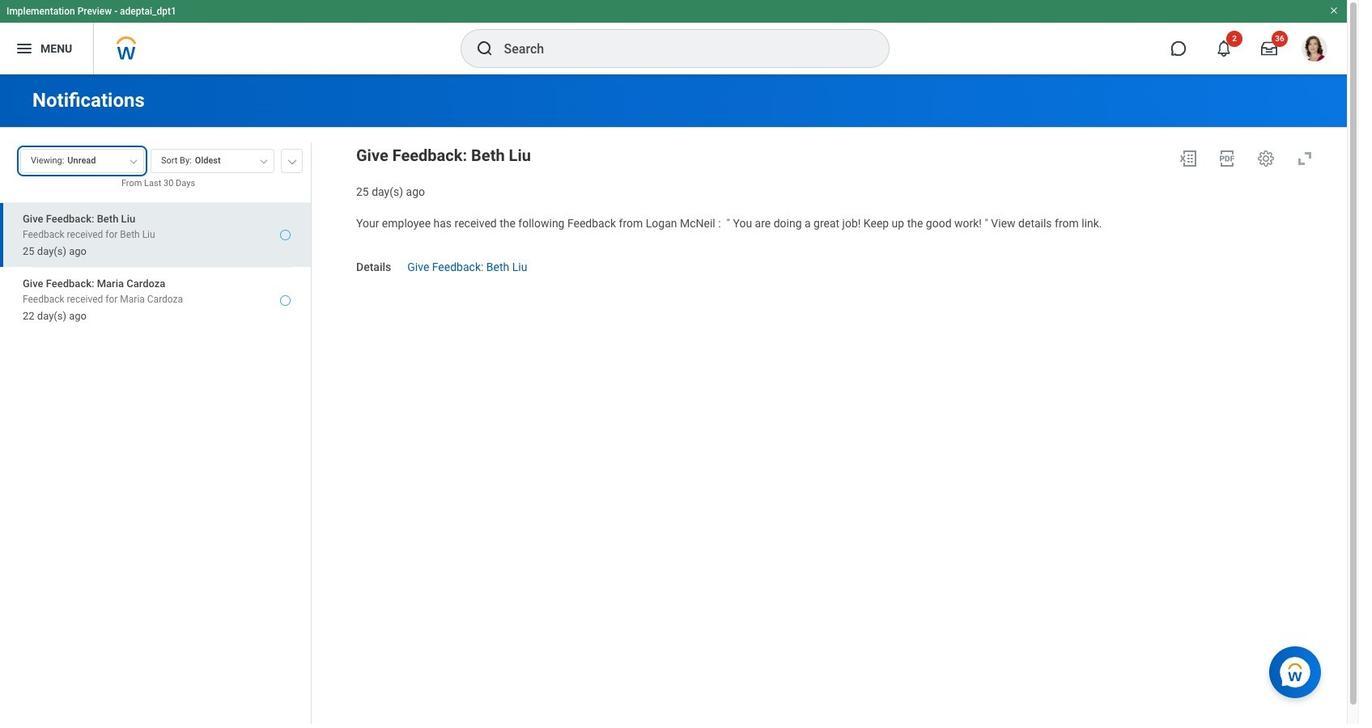 Task type: locate. For each thing, give the bounding box(es) containing it.
close environment banner image
[[1330, 6, 1340, 15]]

main content
[[0, 75, 1348, 725]]

inbox large image
[[1262, 40, 1278, 57]]

mark read image
[[280, 230, 291, 241], [280, 296, 291, 306]]

export to excel image
[[1179, 149, 1199, 168]]

more image
[[288, 156, 297, 164]]

1 mark read image from the top
[[280, 230, 291, 241]]

region
[[356, 143, 1322, 200]]

tab panel
[[0, 142, 311, 725]]

task actions image
[[1257, 149, 1276, 168]]

justify image
[[15, 39, 34, 58]]

notifications large image
[[1216, 40, 1233, 57]]

profile logan mcneil image
[[1302, 36, 1328, 65]]

Search Workday  search field
[[504, 31, 856, 66]]

banner
[[0, 0, 1348, 75]]

1 vertical spatial mark read image
[[280, 296, 291, 306]]

0 vertical spatial mark read image
[[280, 230, 291, 241]]



Task type: vqa. For each thing, say whether or not it's contained in the screenshot.
ratings
no



Task type: describe. For each thing, give the bounding box(es) containing it.
view printable version (pdf) image
[[1218, 149, 1237, 168]]

inbox items list box
[[0, 202, 311, 725]]

fullscreen image
[[1296, 149, 1315, 168]]

search image
[[475, 39, 494, 58]]

2 mark read image from the top
[[280, 296, 291, 306]]



